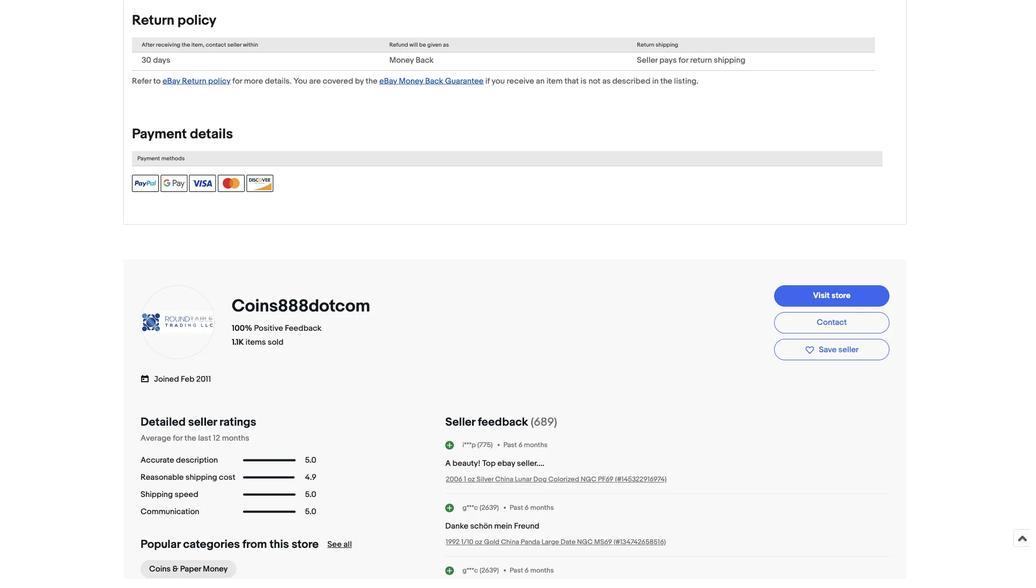 Task type: describe. For each thing, give the bounding box(es) containing it.
1 vertical spatial policy
[[208, 76, 231, 86]]

2 vertical spatial for
[[173, 434, 183, 444]]

save seller
[[819, 345, 859, 355]]

date
[[561, 539, 576, 547]]

1 ebay from the left
[[162, 76, 180, 86]]

100% positive feedback 1.1k items sold
[[232, 324, 322, 347]]

popular
[[141, 538, 181, 552]]

seller for detailed seller ratings
[[188, 416, 217, 430]]

1 vertical spatial store
[[292, 538, 319, 552]]

coins
[[149, 565, 171, 575]]

panda
[[521, 539, 540, 547]]

visit store
[[813, 291, 851, 301]]

china for freund
[[501, 539, 519, 547]]

receive
[[507, 76, 534, 86]]

save seller button
[[774, 339, 889, 361]]

2 g***c (2639) from the top
[[462, 567, 499, 575]]

save
[[819, 345, 837, 355]]

(#145322916974)
[[615, 476, 667, 484]]

payment for payment details
[[132, 126, 187, 143]]

1 g***c from the top
[[462, 504, 478, 512]]

0 vertical spatial money
[[389, 56, 414, 65]]

the left 'last' at the left bottom of page
[[184, 434, 196, 444]]

will
[[409, 42, 418, 49]]

12
[[213, 434, 220, 444]]

guarantee
[[445, 76, 484, 86]]

1/10
[[461, 539, 473, 547]]

a beauty!    top ebay seller....
[[445, 459, 544, 469]]

months down ratings
[[222, 434, 249, 444]]

3 5.0 from the top
[[305, 508, 316, 517]]

colorized
[[548, 476, 579, 484]]

reasonable shipping cost
[[141, 473, 235, 483]]

pays
[[660, 56, 677, 65]]

be
[[419, 42, 426, 49]]

accurate
[[141, 456, 174, 466]]

listing.
[[674, 76, 698, 86]]

schön
[[470, 522, 492, 532]]

6 for freund
[[525, 504, 529, 512]]

details.
[[265, 76, 292, 86]]

see
[[327, 540, 342, 550]]

popular categories from this store
[[141, 538, 319, 552]]

i***p
[[462, 441, 476, 450]]

after
[[142, 42, 155, 49]]

money back
[[389, 56, 434, 65]]

dog
[[533, 476, 547, 484]]

by
[[355, 76, 364, 86]]

an
[[536, 76, 545, 86]]

paypal image
[[132, 175, 159, 192]]

1.1k
[[232, 338, 244, 347]]

accurate description
[[141, 456, 218, 466]]

payment methods
[[137, 155, 185, 162]]

2011
[[196, 375, 211, 385]]

within
[[243, 42, 258, 49]]

covered
[[323, 76, 353, 86]]

seller for seller pays for return shipping
[[637, 56, 658, 65]]

1
[[464, 476, 466, 484]]

1 g***c (2639) from the top
[[462, 504, 499, 512]]

average for the last 12 months
[[141, 434, 249, 444]]

2 vertical spatial money
[[203, 565, 228, 575]]

1992 1/10 oz gold china panda large date ngc ms69 (#134742658516)
[[446, 539, 666, 547]]

communication
[[141, 508, 199, 517]]

1 vertical spatial back
[[425, 76, 443, 86]]

0 vertical spatial policy
[[177, 12, 216, 29]]

details
[[190, 126, 233, 143]]

2006
[[446, 476, 462, 484]]

refund will be given as
[[389, 42, 449, 49]]

top
[[482, 459, 496, 469]]

coins888dotcom image
[[140, 312, 215, 333]]

freund
[[514, 522, 539, 532]]

return for return shipping
[[637, 42, 654, 49]]

seller pays for return shipping
[[637, 56, 745, 65]]

(775)
[[477, 441, 493, 450]]

sold
[[268, 338, 283, 347]]

item
[[546, 76, 563, 86]]

if
[[485, 76, 490, 86]]

all
[[344, 540, 352, 550]]

2006 1 oz silver china lunar dog colorized ngc pf69 (#145322916974) link
[[446, 476, 667, 484]]

shipping for return shipping
[[656, 42, 678, 49]]

master card image
[[218, 175, 245, 192]]

2006 1 oz silver china lunar dog colorized ngc pf69 (#145322916974)
[[446, 476, 667, 484]]

gold
[[484, 539, 499, 547]]

1 horizontal spatial as
[[602, 76, 611, 86]]

2 vertical spatial past 6 months
[[510, 567, 554, 575]]

2 vertical spatial return
[[182, 76, 206, 86]]

detailed seller ratings
[[141, 416, 256, 430]]

last
[[198, 434, 211, 444]]

oz for schön
[[475, 539, 482, 547]]

receiving
[[156, 42, 180, 49]]

1 (2639) from the top
[[480, 504, 499, 512]]

0 vertical spatial as
[[443, 42, 449, 49]]

return
[[690, 56, 712, 65]]

4.9
[[305, 473, 316, 483]]

positive
[[254, 324, 283, 333]]

1992 1/10 oz gold china panda large date ngc ms69 (#134742658516) link
[[446, 539, 666, 547]]

ms69
[[594, 539, 612, 547]]

i***p (775)
[[462, 441, 493, 450]]

1 vertical spatial shipping
[[714, 56, 745, 65]]

that
[[565, 76, 579, 86]]

see all link
[[327, 540, 352, 550]]

visit
[[813, 291, 830, 301]]



Task type: locate. For each thing, give the bounding box(es) containing it.
a
[[445, 459, 451, 469]]

2 vertical spatial 5.0
[[305, 508, 316, 517]]

more
[[244, 76, 263, 86]]

money down money back
[[399, 76, 423, 86]]

0 horizontal spatial shipping
[[186, 473, 217, 483]]

feedback
[[478, 416, 528, 430]]

6 for ebay
[[518, 441, 523, 450]]

seller up 'last' at the left bottom of page
[[188, 416, 217, 430]]

ngc
[[581, 476, 596, 484], [577, 539, 593, 547]]

past 6 months up seller....
[[503, 441, 548, 450]]

1 vertical spatial g***c (2639)
[[462, 567, 499, 575]]

are
[[309, 76, 321, 86]]

2 ebay from the left
[[379, 76, 397, 86]]

0 vertical spatial past 6 months
[[503, 441, 548, 450]]

5.0 for speed
[[305, 490, 316, 500]]

pf69
[[598, 476, 614, 484]]

beauty!
[[453, 459, 480, 469]]

0 vertical spatial g***c (2639)
[[462, 504, 499, 512]]

g***c (2639)
[[462, 504, 499, 512], [462, 567, 499, 575]]

china for ebay
[[495, 476, 513, 484]]

ebay
[[497, 459, 515, 469]]

shipping for reasonable shipping cost
[[186, 473, 217, 483]]

0 vertical spatial (2639)
[[480, 504, 499, 512]]

g***c down 1/10
[[462, 567, 478, 575]]

past up 'ebay'
[[503, 441, 517, 450]]

past 6 months down panda
[[510, 567, 554, 575]]

the right by
[[366, 76, 377, 86]]

refer
[[132, 76, 151, 86]]

0 vertical spatial china
[[495, 476, 513, 484]]

0 vertical spatial seller
[[637, 56, 658, 65]]

1 vertical spatial for
[[232, 76, 242, 86]]

2 (2639) from the top
[[480, 567, 499, 575]]

visit store link
[[774, 286, 889, 307]]

0 horizontal spatial as
[[443, 42, 449, 49]]

2 horizontal spatial seller
[[838, 345, 859, 355]]

0 vertical spatial store
[[832, 291, 851, 301]]

1992
[[446, 539, 460, 547]]

contact
[[817, 318, 847, 328]]

china down 'ebay'
[[495, 476, 513, 484]]

0 vertical spatial return
[[132, 12, 174, 29]]

mein
[[494, 522, 512, 532]]

item,
[[191, 42, 204, 49]]

coins888dotcom link
[[232, 296, 374, 317]]

6 down panda
[[525, 567, 529, 575]]

1 horizontal spatial shipping
[[656, 42, 678, 49]]

items
[[246, 338, 266, 347]]

1 vertical spatial seller
[[445, 416, 475, 430]]

back down be
[[416, 56, 434, 65]]

1 vertical spatial payment
[[137, 155, 160, 162]]

danke schön mein freund
[[445, 522, 539, 532]]

shipping speed
[[141, 490, 198, 500]]

6 up 'freund'
[[525, 504, 529, 512]]

0 horizontal spatial return
[[132, 12, 174, 29]]

text__icon wrapper image
[[141, 374, 154, 384]]

months down large
[[530, 567, 554, 575]]

months up seller....
[[524, 441, 548, 450]]

ngc left pf69
[[581, 476, 596, 484]]

categories
[[183, 538, 240, 552]]

1 vertical spatial past 6 months
[[510, 504, 554, 512]]

feb
[[181, 375, 194, 385]]

speed
[[175, 490, 198, 500]]

cost
[[219, 473, 235, 483]]

1 vertical spatial china
[[501, 539, 519, 547]]

feedback
[[285, 324, 322, 333]]

1 vertical spatial ngc
[[577, 539, 593, 547]]

money down refund
[[389, 56, 414, 65]]

1 vertical spatial oz
[[475, 539, 482, 547]]

0 vertical spatial g***c
[[462, 504, 478, 512]]

oz right 1/10
[[475, 539, 482, 547]]

1 horizontal spatial for
[[232, 76, 242, 86]]

for
[[679, 56, 688, 65], [232, 76, 242, 86], [173, 434, 183, 444]]

0 horizontal spatial for
[[173, 434, 183, 444]]

policy up item,
[[177, 12, 216, 29]]

2 vertical spatial past
[[510, 567, 523, 575]]

past 6 months for freund
[[510, 504, 554, 512]]

seller
[[227, 42, 242, 49], [838, 345, 859, 355], [188, 416, 217, 430]]

silver
[[477, 476, 494, 484]]

seller for seller feedback (689)
[[445, 416, 475, 430]]

6 up seller....
[[518, 441, 523, 450]]

shipping
[[141, 490, 173, 500]]

danke
[[445, 522, 468, 532]]

0 vertical spatial for
[[679, 56, 688, 65]]

contact
[[206, 42, 226, 49]]

g***c (2639) down gold
[[462, 567, 499, 575]]

as right given at left top
[[443, 42, 449, 49]]

the left item,
[[182, 42, 190, 49]]

0 horizontal spatial ebay
[[162, 76, 180, 86]]

seller left 'within'
[[227, 42, 242, 49]]

past up 'freund'
[[510, 504, 523, 512]]

as right not
[[602, 76, 611, 86]]

policy
[[177, 12, 216, 29], [208, 76, 231, 86]]

1 vertical spatial past
[[510, 504, 523, 512]]

1 vertical spatial (2639)
[[480, 567, 499, 575]]

(2639) up danke schön mein freund at the bottom of page
[[480, 504, 499, 512]]

1 vertical spatial 6
[[525, 504, 529, 512]]

months
[[222, 434, 249, 444], [524, 441, 548, 450], [530, 504, 554, 512], [530, 567, 554, 575]]

0 vertical spatial past
[[503, 441, 517, 450]]

0 vertical spatial back
[[416, 56, 434, 65]]

0 vertical spatial ngc
[[581, 476, 596, 484]]

seller....
[[517, 459, 544, 469]]

2 vertical spatial 6
[[525, 567, 529, 575]]

2 vertical spatial seller
[[188, 416, 217, 430]]

0 vertical spatial payment
[[132, 126, 187, 143]]

1 vertical spatial g***c
[[462, 567, 478, 575]]

2 horizontal spatial shipping
[[714, 56, 745, 65]]

coins888dotcom
[[232, 296, 370, 317]]

joined feb 2011
[[154, 375, 211, 385]]

google pay image
[[161, 175, 187, 192]]

visa image
[[189, 175, 216, 192]]

2 horizontal spatial for
[[679, 56, 688, 65]]

0 horizontal spatial store
[[292, 538, 319, 552]]

1 horizontal spatial seller
[[227, 42, 242, 49]]

g***c (2639) up schön
[[462, 504, 499, 512]]

seller for save seller
[[838, 345, 859, 355]]

(2639) down gold
[[480, 567, 499, 575]]

1 horizontal spatial seller
[[637, 56, 658, 65]]

2 vertical spatial shipping
[[186, 473, 217, 483]]

given
[[427, 42, 442, 49]]

contact link
[[774, 313, 889, 334]]

past for ebay
[[503, 441, 517, 450]]

the
[[182, 42, 190, 49], [366, 76, 377, 86], [660, 76, 672, 86], [184, 434, 196, 444]]

payment for payment methods
[[137, 155, 160, 162]]

seller up i***p
[[445, 416, 475, 430]]

1 vertical spatial return
[[637, 42, 654, 49]]

past 6 months up 'freund'
[[510, 504, 554, 512]]

refund
[[389, 42, 408, 49]]

ebay right to
[[162, 76, 180, 86]]

5.0 for description
[[305, 456, 316, 466]]

store
[[832, 291, 851, 301], [292, 538, 319, 552]]

this
[[270, 538, 289, 552]]

ngc right date
[[577, 539, 593, 547]]

0 vertical spatial 5.0
[[305, 456, 316, 466]]

shipping down description
[[186, 473, 217, 483]]

money
[[389, 56, 414, 65], [399, 76, 423, 86], [203, 565, 228, 575]]

discover image
[[246, 175, 273, 192]]

0 horizontal spatial seller
[[188, 416, 217, 430]]

1 vertical spatial seller
[[838, 345, 859, 355]]

2 g***c from the top
[[462, 567, 478, 575]]

0 vertical spatial shipping
[[656, 42, 678, 49]]

return for return policy
[[132, 12, 174, 29]]

2 5.0 from the top
[[305, 490, 316, 500]]

seller
[[637, 56, 658, 65], [445, 416, 475, 430]]

g***c up schön
[[462, 504, 478, 512]]

for down detailed on the bottom of the page
[[173, 434, 183, 444]]

return up in
[[637, 42, 654, 49]]

detailed
[[141, 416, 186, 430]]

1 5.0 from the top
[[305, 456, 316, 466]]

0 horizontal spatial seller
[[445, 416, 475, 430]]

for right pays
[[679, 56, 688, 65]]

store right visit
[[832, 291, 851, 301]]

is
[[581, 76, 587, 86]]

coins & paper money
[[149, 565, 228, 575]]

to
[[153, 76, 161, 86]]

china
[[495, 476, 513, 484], [501, 539, 519, 547]]

1 horizontal spatial store
[[832, 291, 851, 301]]

5.0
[[305, 456, 316, 466], [305, 490, 316, 500], [305, 508, 316, 517]]

policy left more
[[208, 76, 231, 86]]

payment details
[[132, 126, 233, 143]]

0 vertical spatial seller
[[227, 42, 242, 49]]

ngc for danke schön mein freund
[[577, 539, 593, 547]]

return up after
[[132, 12, 174, 29]]

china down mein at the left bottom of page
[[501, 539, 519, 547]]

1 vertical spatial 5.0
[[305, 490, 316, 500]]

g***c
[[462, 504, 478, 512], [462, 567, 478, 575]]

0 vertical spatial oz
[[468, 476, 475, 484]]

paper
[[180, 565, 201, 575]]

oz for beauty!
[[468, 476, 475, 484]]

months up 'freund'
[[530, 504, 554, 512]]

1 horizontal spatial ebay
[[379, 76, 397, 86]]

(2639)
[[480, 504, 499, 512], [480, 567, 499, 575]]

past 6 months
[[503, 441, 548, 450], [510, 504, 554, 512], [510, 567, 554, 575]]

&
[[172, 565, 178, 575]]

payment left methods
[[137, 155, 160, 162]]

seller down "return shipping"
[[637, 56, 658, 65]]

in
[[652, 76, 659, 86]]

oz right 1
[[468, 476, 475, 484]]

2 horizontal spatial return
[[637, 42, 654, 49]]

coins & paper money link
[[141, 561, 236, 579]]

return
[[132, 12, 174, 29], [637, 42, 654, 49], [182, 76, 206, 86]]

payment up payment methods
[[132, 126, 187, 143]]

for left more
[[232, 76, 242, 86]]

the right in
[[660, 76, 672, 86]]

days
[[153, 56, 170, 65]]

ebay right by
[[379, 76, 397, 86]]

store right 'this'
[[292, 538, 319, 552]]

described
[[612, 76, 650, 86]]

seller inside "button"
[[838, 345, 859, 355]]

oz
[[468, 476, 475, 484], [475, 539, 482, 547]]

shipping up pays
[[656, 42, 678, 49]]

back left the guarantee
[[425, 76, 443, 86]]

lunar
[[515, 476, 532, 484]]

seller right save
[[838, 345, 859, 355]]

past down panda
[[510, 567, 523, 575]]

return down item,
[[182, 76, 206, 86]]

0 vertical spatial 6
[[518, 441, 523, 450]]

money right paper
[[203, 565, 228, 575]]

1 vertical spatial as
[[602, 76, 611, 86]]

average
[[141, 434, 171, 444]]

ngc for a beauty!    top ebay seller....
[[581, 476, 596, 484]]

past for freund
[[510, 504, 523, 512]]

shipping
[[656, 42, 678, 49], [714, 56, 745, 65], [186, 473, 217, 483]]

1 vertical spatial money
[[399, 76, 423, 86]]

from
[[242, 538, 267, 552]]

after receiving the item, contact seller within
[[142, 42, 258, 49]]

1 horizontal spatial return
[[182, 76, 206, 86]]

shipping right return
[[714, 56, 745, 65]]

past 6 months for ebay
[[503, 441, 548, 450]]

(689)
[[531, 416, 557, 430]]



Task type: vqa. For each thing, say whether or not it's contained in the screenshot.
leftmost the Barbie
no



